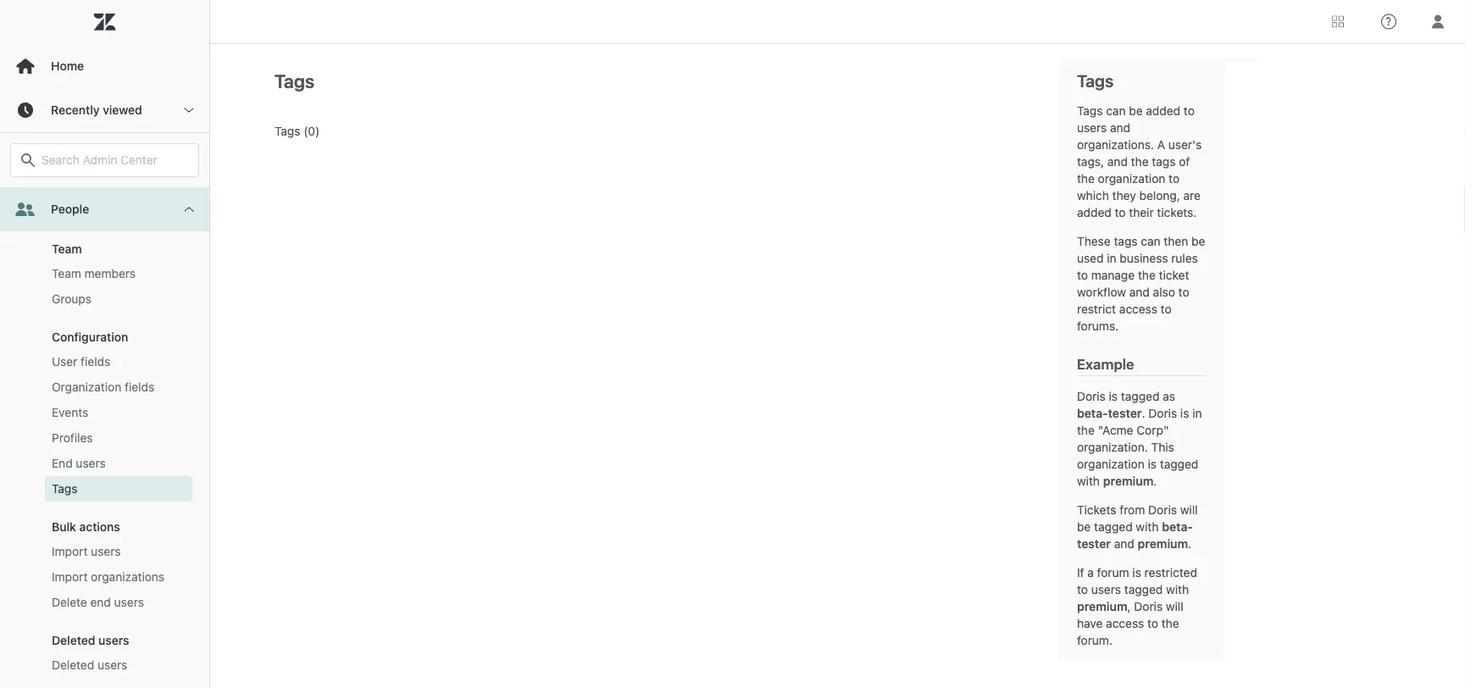 Task type: describe. For each thing, give the bounding box(es) containing it.
fields for organization fields
[[125, 380, 154, 394]]

members
[[84, 267, 136, 281]]

end users
[[52, 456, 106, 470]]

deleted users link
[[45, 653, 192, 678]]

organization fields link
[[45, 375, 192, 400]]

groups element
[[52, 291, 92, 308]]

user fields element
[[52, 353, 110, 370]]

events link
[[45, 400, 192, 425]]

profiles link
[[45, 425, 192, 451]]

import organizations element
[[52, 569, 165, 586]]

delete end users
[[52, 595, 144, 609]]

end
[[90, 595, 111, 609]]

user fields
[[52, 355, 110, 369]]

users for import users 'element'
[[91, 545, 121, 559]]

people button
[[0, 187, 209, 231]]

zendesk products image
[[1332, 16, 1344, 28]]

team for team members
[[52, 267, 81, 281]]

import users link
[[45, 539, 192, 564]]

deleted users inside deleted users link
[[52, 658, 127, 672]]

delete
[[52, 595, 87, 609]]

tags
[[52, 482, 77, 496]]

actions
[[79, 520, 120, 534]]

bulk
[[52, 520, 76, 534]]

delete end users element
[[52, 594, 144, 611]]

organization fields element
[[52, 379, 154, 396]]

users down organizations
[[114, 595, 144, 609]]

end users link
[[45, 451, 192, 476]]

import users element
[[52, 543, 121, 560]]

user
[[52, 355, 77, 369]]

import organizations link
[[45, 564, 192, 590]]

configuration element
[[52, 330, 128, 344]]

team element
[[52, 242, 82, 256]]

users for end users "element"
[[76, 456, 106, 470]]

events element
[[52, 404, 88, 421]]

bulk actions element
[[52, 520, 120, 534]]

people group
[[0, 217, 209, 688]]

home
[[51, 59, 84, 73]]

tree item inside primary element
[[0, 173, 209, 688]]

configuration
[[52, 330, 128, 344]]

groups
[[52, 292, 92, 306]]

2 deleted users element from the top
[[52, 657, 127, 674]]

import for import users
[[52, 545, 88, 559]]



Task type: vqa. For each thing, say whether or not it's contained in the screenshot.
To in THE ZENDESK DEMO VIDEOS SHOW YOU ADDITIONAL CAPABILITIES AND HOW TO USE TOOLS THAT KEEP YOUR BUSINESS IN SYNC.
no



Task type: locate. For each thing, give the bounding box(es) containing it.
2 team from the top
[[52, 267, 81, 281]]

import
[[52, 545, 88, 559], [52, 570, 88, 584]]

1 vertical spatial deleted
[[52, 658, 94, 672]]

team up team members
[[52, 242, 82, 256]]

profiles
[[52, 431, 93, 445]]

import organizations
[[52, 570, 165, 584]]

primary element
[[0, 0, 210, 688]]

0 vertical spatial deleted users
[[52, 634, 129, 648]]

2 import from the top
[[52, 570, 88, 584]]

fields down the user fields link
[[125, 380, 154, 394]]

deleted users down the delete end users 'element'
[[52, 658, 127, 672]]

deleted users
[[52, 634, 129, 648], [52, 658, 127, 672]]

1 deleted users from the top
[[52, 634, 129, 648]]

viewed
[[103, 103, 142, 117]]

help image
[[1382, 14, 1397, 29]]

import down bulk
[[52, 545, 88, 559]]

user fields link
[[45, 349, 192, 375]]

0 vertical spatial import
[[52, 545, 88, 559]]

1 deleted from the top
[[52, 634, 95, 648]]

team members link
[[45, 261, 192, 286]]

1 vertical spatial deleted users
[[52, 658, 127, 672]]

profiles element
[[52, 430, 93, 447]]

users
[[76, 456, 106, 470], [91, 545, 121, 559], [114, 595, 144, 609], [98, 634, 129, 648], [97, 658, 127, 672]]

deleted users up deleted users link on the bottom left of page
[[52, 634, 129, 648]]

end
[[52, 456, 73, 470]]

1 import from the top
[[52, 545, 88, 559]]

Search Admin Center field
[[42, 153, 188, 168]]

events
[[52, 406, 88, 420]]

fields
[[81, 355, 110, 369], [125, 380, 154, 394]]

users inside "element"
[[76, 456, 106, 470]]

tree item containing people
[[0, 173, 209, 688]]

import up delete
[[52, 570, 88, 584]]

fields for user fields
[[81, 355, 110, 369]]

home button
[[0, 44, 209, 88]]

1 team from the top
[[52, 242, 82, 256]]

import for import organizations
[[52, 570, 88, 584]]

0 vertical spatial deleted users element
[[52, 634, 129, 648]]

users for first deleted users element from the bottom
[[97, 658, 127, 672]]

1 vertical spatial import
[[52, 570, 88, 584]]

people
[[51, 202, 89, 216]]

1 vertical spatial team
[[52, 267, 81, 281]]

tags link
[[45, 476, 192, 502]]

team for team element
[[52, 242, 82, 256]]

import users
[[52, 545, 121, 559]]

team members
[[52, 267, 136, 281]]

organizations
[[91, 570, 165, 584]]

bulk actions
[[52, 520, 120, 534]]

tags element
[[52, 481, 77, 498]]

1 deleted users element from the top
[[52, 634, 129, 648]]

0 horizontal spatial fields
[[81, 355, 110, 369]]

2 deleted from the top
[[52, 658, 94, 672]]

deleted users element
[[52, 634, 129, 648], [52, 657, 127, 674]]

deleted users element down the delete end users 'element'
[[52, 657, 127, 674]]

user menu image
[[1427, 11, 1449, 33]]

2 deleted users from the top
[[52, 658, 127, 672]]

team down team element
[[52, 267, 81, 281]]

team members element
[[52, 265, 136, 282]]

delete end users link
[[45, 590, 192, 615]]

1 vertical spatial fields
[[125, 380, 154, 394]]

users up deleted users link on the bottom left of page
[[98, 634, 129, 648]]

groups link
[[45, 286, 192, 312]]

1 vertical spatial deleted users element
[[52, 657, 127, 674]]

0 vertical spatial team
[[52, 242, 82, 256]]

none search field inside primary element
[[2, 143, 208, 177]]

team
[[52, 242, 82, 256], [52, 267, 81, 281]]

tree item
[[0, 173, 209, 688]]

recently viewed button
[[0, 88, 209, 132]]

recently viewed
[[51, 103, 142, 117]]

1 horizontal spatial fields
[[125, 380, 154, 394]]

import inside 'element'
[[52, 545, 88, 559]]

0 vertical spatial deleted
[[52, 634, 95, 648]]

deleted for first deleted users element from the bottom
[[52, 658, 94, 672]]

end users element
[[52, 455, 106, 472]]

deleted
[[52, 634, 95, 648], [52, 658, 94, 672]]

users for first deleted users element
[[98, 634, 129, 648]]

None search field
[[2, 143, 208, 177]]

deleted users element up deleted users link on the bottom left of page
[[52, 634, 129, 648]]

recently
[[51, 103, 100, 117]]

organization
[[52, 380, 121, 394]]

users right end
[[76, 456, 106, 470]]

users down actions
[[91, 545, 121, 559]]

fields down configuration 'element'
[[81, 355, 110, 369]]

deleted for first deleted users element
[[52, 634, 95, 648]]

0 vertical spatial fields
[[81, 355, 110, 369]]

organization fields
[[52, 380, 154, 394]]

users down "delete end users" link on the bottom left of page
[[97, 658, 127, 672]]



